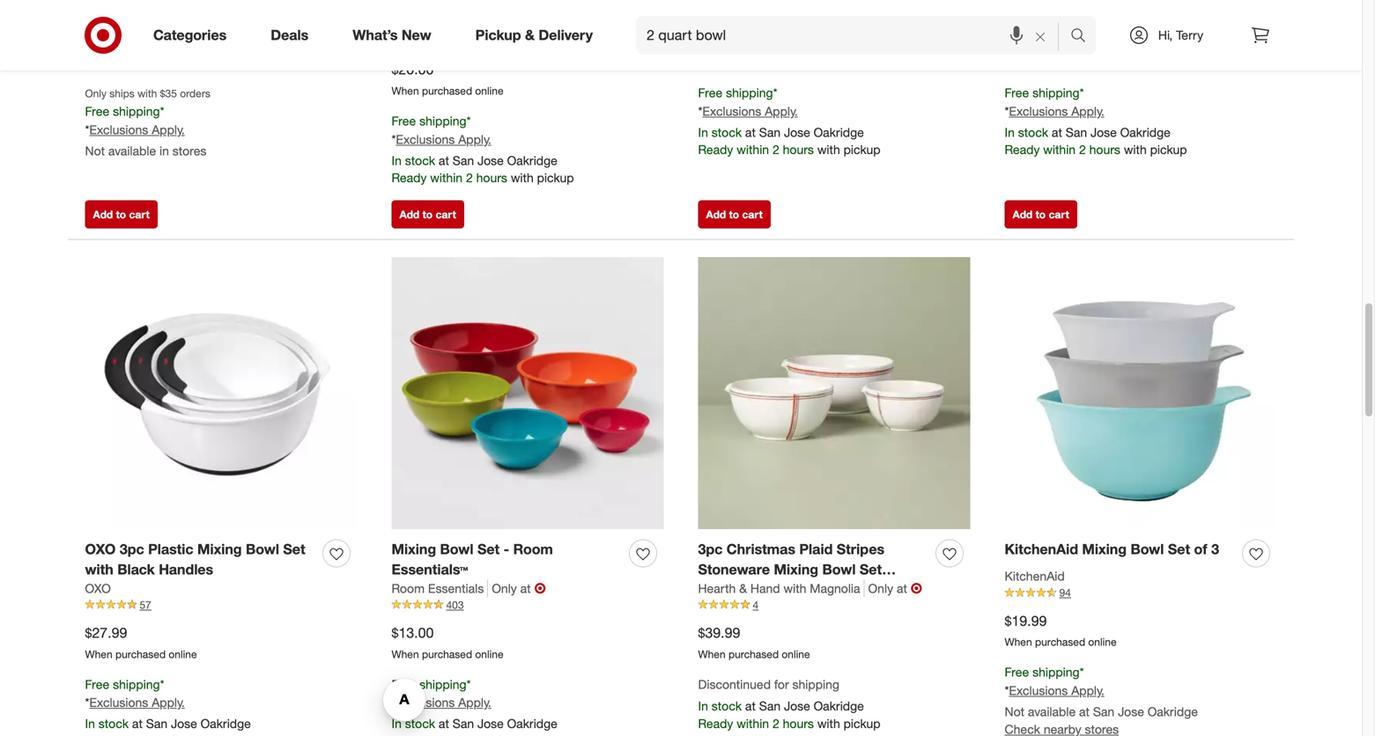 Task type: locate. For each thing, give the bounding box(es) containing it.
online down pickup
[[475, 84, 504, 97]]

add for $57.50
[[93, 208, 113, 221]]

$39.99 when purchased online down 4 on the bottom right of the page
[[698, 625, 810, 661]]

4 to from the left
[[1036, 208, 1046, 221]]

at
[[745, 124, 756, 140], [1052, 124, 1062, 140], [439, 153, 449, 168], [520, 581, 531, 596], [897, 581, 907, 596], [745, 699, 756, 714], [1079, 704, 1090, 720], [132, 716, 143, 732], [439, 716, 449, 732]]

1 to from the left
[[116, 208, 126, 221]]

only left ships
[[85, 87, 107, 100]]

purchased up free shipping * exclusions apply.
[[422, 648, 472, 661]]

0 horizontal spatial ¬
[[534, 580, 546, 597]]

kitchenaid up kitchenaid link
[[1005, 541, 1078, 558]]

2 horizontal spatial free shipping * * exclusions apply. in stock at  san jose oakridge ready within 2 hours with pickup
[[1005, 85, 1187, 157]]

san inside discontinued for shipping in stock at  san jose oakridge ready within 2 hours with pickup
[[759, 699, 781, 714]]

0 vertical spatial room
[[513, 541, 553, 558]]

2 add to cart button from the left
[[392, 201, 464, 229]]

$19.99
[[1005, 613, 1047, 630]]

when down $13.00
[[392, 648, 419, 661]]

oakridge inside discontinued for shipping in stock at  san jose oakridge ready within 2 hours with pickup
[[814, 699, 864, 714]]

shipping down search button
[[1033, 85, 1080, 100]]

1 horizontal spatial &
[[739, 581, 747, 596]]

cart for $39.99
[[1049, 208, 1070, 221]]

discontinued
[[698, 677, 771, 692]]

pickup
[[844, 142, 881, 157], [1150, 142, 1187, 157], [537, 170, 574, 186], [844, 716, 881, 732]]

hearth & hand with magnolia link
[[698, 580, 865, 598]]

cart
[[129, 208, 150, 221], [436, 208, 456, 221], [742, 208, 763, 221], [1049, 208, 1070, 221]]

when down $19.99
[[1005, 636, 1032, 649]]

purchased down $20.00
[[422, 84, 472, 97]]

within
[[737, 142, 769, 157], [1043, 142, 1076, 157], [430, 170, 463, 186], [737, 716, 769, 732]]

1 horizontal spatial free shipping * * exclusions apply. in stock at  san jose oakridge ready within 2 hours with pickup
[[698, 85, 881, 157]]

discontinued for shipping in stock at  san jose oakridge ready within 2 hours with pickup
[[698, 677, 881, 732]]

4 cart from the left
[[1049, 208, 1070, 221]]

2 horizontal spatial &
[[885, 581, 894, 599]]

¬
[[534, 580, 546, 597], [911, 580, 922, 597]]

oakridge
[[814, 124, 864, 140], [1120, 124, 1171, 140], [507, 153, 558, 168], [814, 699, 864, 714], [1148, 704, 1198, 720], [201, 716, 251, 732], [507, 716, 558, 732]]

exclusions apply. button
[[703, 102, 798, 120], [1009, 102, 1105, 120], [89, 121, 185, 139], [396, 131, 491, 148], [1009, 682, 1105, 700], [89, 694, 185, 712], [396, 694, 491, 712]]

3 to from the left
[[729, 208, 739, 221]]

4 add to cart button from the left
[[1005, 201, 1077, 229]]

3 cart from the left
[[742, 208, 763, 221]]

set inside oxo 3pc plastic mixing bowl set with black handles
[[283, 541, 305, 558]]

4 add to cart from the left
[[1013, 208, 1070, 221]]

online inside $20.00 when purchased online
[[475, 84, 504, 97]]

shipping inside 'only ships with $35 orders free shipping * * exclusions apply. not available in stores'
[[113, 104, 160, 119]]

1 horizontal spatial $39.99
[[1005, 33, 1047, 50]]

exclusions inside free shipping * * exclusions apply. in stock at  san jose oakridge
[[89, 695, 148, 711]]

kitchenaid up 94
[[1005, 569, 1065, 584]]

1 horizontal spatial available
[[1028, 704, 1076, 720]]

mixing up "handles"
[[197, 541, 242, 558]]

- down "plaid"
[[825, 581, 831, 599]]

magnolia up 4 link
[[810, 581, 860, 596]]

bowl down the stripes
[[823, 561, 856, 579]]

only inside hearth & hand with magnolia only at ¬
[[868, 581, 893, 596]]

& for hearth
[[739, 581, 747, 596]]

hearth inside 3pc christmas plaid stripes stoneware mixing bowl set cream/red/green - hearth & hand™ with magnolia
[[834, 581, 881, 599]]

purchased inside $13.00 when purchased online
[[422, 648, 472, 661]]

when
[[85, 56, 112, 69], [1005, 56, 1032, 69], [392, 84, 419, 97], [1005, 636, 1032, 649], [85, 648, 112, 661], [392, 648, 419, 661], [698, 648, 726, 661]]

oxo 3pc plastic mixing bowl set with black handles link
[[85, 540, 316, 580]]

1 vertical spatial room
[[392, 581, 425, 596]]

- up room essentials only at ¬ in the bottom of the page
[[504, 541, 509, 558]]

0 horizontal spatial free shipping * * exclusions apply. in stock at  san jose oakridge ready within 2 hours with pickup
[[392, 113, 574, 186]]

1 horizontal spatial only
[[492, 581, 517, 596]]

free shipping * * exclusions apply. in stock at  san jose oakridge ready within 2 hours with pickup for $20.00
[[392, 113, 574, 186]]

3pc christmas plaid stripes stoneware mixing bowl set cream/red/green - hearth & hand™ with magnolia
[[698, 541, 894, 619]]

$57.50
[[85, 33, 127, 50]]

online up free shipping * exclusions apply.
[[475, 648, 504, 661]]

not down free shipping * * exclusions apply.
[[1005, 704, 1025, 720]]

mixing
[[197, 541, 242, 558], [392, 541, 436, 558], [1082, 541, 1127, 558], [774, 561, 819, 579]]

when down $27.99
[[85, 648, 112, 661]]

magnolia down hearth & hand with magnolia only at ¬
[[778, 602, 840, 619]]

only ships with $35 orders free shipping * * exclusions apply. not available in stores
[[85, 87, 210, 158]]

2
[[773, 142, 780, 157], [1079, 142, 1086, 157], [466, 170, 473, 186], [773, 716, 780, 732]]

only inside room essentials only at ¬
[[492, 581, 517, 596]]

exclusions
[[703, 103, 762, 119], [1009, 103, 1068, 119], [89, 122, 148, 137], [396, 132, 455, 147], [1009, 683, 1068, 699], [89, 695, 148, 711], [396, 695, 455, 711]]

403 link
[[392, 598, 664, 613]]

0 vertical spatial $39.99 when purchased online
[[1005, 33, 1117, 69]]

add to cart
[[93, 208, 150, 221], [400, 208, 456, 221], [706, 208, 763, 221], [1013, 208, 1070, 221]]

shipping right for
[[793, 677, 840, 692]]

1 cart from the left
[[129, 208, 150, 221]]

3 add to cart from the left
[[706, 208, 763, 221]]

free shipping * * exclusions apply.
[[1005, 665, 1105, 699]]

kitchenaid
[[1005, 541, 1078, 558], [1005, 569, 1065, 584]]

2 to from the left
[[423, 208, 433, 221]]

san
[[759, 124, 781, 140], [1066, 124, 1087, 140], [453, 153, 474, 168], [759, 699, 781, 714], [1093, 704, 1115, 720], [146, 716, 168, 732], [453, 716, 474, 732]]

0 horizontal spatial available
[[108, 143, 156, 158]]

not left in
[[85, 143, 105, 158]]

0 vertical spatial not
[[85, 143, 105, 158]]

purchased up free shipping * * exclusions apply.
[[1035, 636, 1086, 649]]

0 vertical spatial -
[[504, 541, 509, 558]]

0 vertical spatial magnolia
[[810, 581, 860, 596]]

deals
[[271, 26, 309, 44]]

shipping inside free shipping * * exclusions apply.
[[1033, 665, 1080, 680]]

purchased inside $27.99 when purchased online
[[115, 648, 166, 661]]

0 horizontal spatial &
[[525, 26, 535, 44]]

free shipping * * exclusions apply. in stock at  san jose oakridge
[[85, 677, 251, 732]]

1 horizontal spatial 3pc
[[698, 541, 723, 558]]

hi,
[[1159, 27, 1173, 43]]

not available at san jose oakridge
[[1005, 704, 1198, 720]]

1 vertical spatial kitchenaid
[[1005, 569, 1065, 584]]

hearth up 'hand™'
[[698, 581, 736, 596]]

at inside room essentials only at ¬
[[520, 581, 531, 596]]

¬ up 403 link
[[534, 580, 546, 597]]

1 3pc from the left
[[120, 541, 144, 558]]

available
[[108, 143, 156, 158], [1028, 704, 1076, 720]]

black
[[117, 561, 155, 579]]

2 horizontal spatial only
[[868, 581, 893, 596]]

1 hearth from the left
[[698, 581, 736, 596]]

2 cart from the left
[[436, 208, 456, 221]]

kitchenaid mixing bowl set of 3
[[1005, 541, 1219, 558]]

within inside discontinued for shipping in stock at  san jose oakridge ready within 2 hours with pickup
[[737, 716, 769, 732]]

exclusions down $27.99 when purchased online
[[89, 695, 148, 711]]

0 horizontal spatial 3pc
[[120, 541, 144, 558]]

3pc up stoneware
[[698, 541, 723, 558]]

when down $57.50
[[85, 56, 112, 69]]

exclusions up the in stock at  san jose oakridge
[[396, 695, 455, 711]]

stock
[[712, 124, 742, 140], [1018, 124, 1049, 140], [405, 153, 435, 168], [712, 699, 742, 714], [99, 716, 129, 732], [405, 716, 435, 732]]

oxo up $27.99
[[85, 581, 111, 596]]

- inside mixing bowl set - room essentials™
[[504, 541, 509, 558]]

purchased up ships
[[115, 56, 166, 69]]

1 horizontal spatial $39.99 when purchased online
[[1005, 33, 1117, 69]]

when up discontinued
[[698, 648, 726, 661]]

available left in
[[108, 143, 156, 158]]

1 horizontal spatial hearth
[[834, 581, 881, 599]]

apply.
[[765, 103, 798, 119], [1072, 103, 1105, 119], [152, 122, 185, 137], [458, 132, 491, 147], [1072, 683, 1105, 699], [152, 695, 185, 711], [458, 695, 491, 711]]

0 vertical spatial $39.99
[[1005, 33, 1047, 50]]

& right pickup
[[525, 26, 535, 44]]

0 horizontal spatial -
[[504, 541, 509, 558]]

kitchenaid mixing bowl set of 3 image
[[1005, 257, 1277, 530], [1005, 257, 1277, 530]]

add to cart button for $39.99
[[1005, 201, 1077, 229]]

hearth inside hearth & hand with magnolia only at ¬
[[698, 581, 736, 596]]

room inside room essentials only at ¬
[[392, 581, 425, 596]]

kitchenaid for kitchenaid
[[1005, 569, 1065, 584]]

$59.99
[[698, 33, 740, 50]]

bowl up essentials™
[[440, 541, 474, 558]]

cream/red/green
[[698, 581, 821, 599]]

$39.99 for discontinued
[[698, 625, 740, 642]]

shipping down ships
[[113, 104, 160, 119]]

3pc christmas plaid stripes stoneware mixing bowl set cream/red/green - hearth & hand™ with magnolia image
[[698, 257, 971, 530], [698, 257, 971, 530]]

room inside mixing bowl set - room essentials™
[[513, 541, 553, 558]]

1 vertical spatial oxo
[[85, 581, 111, 596]]

online down categories
[[169, 56, 197, 69]]

0 vertical spatial kitchenaid
[[1005, 541, 1078, 558]]

1 add to cart from the left
[[93, 208, 150, 221]]

4 add from the left
[[1013, 208, 1033, 221]]

mixing up 94 link
[[1082, 541, 1127, 558]]

ready
[[698, 142, 733, 157], [1005, 142, 1040, 157], [392, 170, 427, 186], [698, 716, 733, 732]]

1 horizontal spatial -
[[825, 581, 831, 599]]

4 link
[[698, 598, 971, 613]]

&
[[525, 26, 535, 44], [739, 581, 747, 596], [885, 581, 894, 599]]

available down free shipping * * exclusions apply.
[[1028, 704, 1076, 720]]

oxo 3pc plastic mixing bowl set with black handles image
[[85, 257, 357, 530], [85, 257, 357, 530]]

hearth down the stripes
[[834, 581, 881, 599]]

only inside 'only ships with $35 orders free shipping * * exclusions apply. not available in stores'
[[85, 87, 107, 100]]

$20.00 when purchased online
[[392, 61, 504, 97]]

free
[[698, 85, 723, 100], [1005, 85, 1029, 100], [85, 104, 109, 119], [392, 113, 416, 129], [1005, 665, 1029, 680], [85, 677, 109, 692], [392, 677, 416, 692]]

purchased down $27.99
[[115, 648, 166, 661]]

3 add from the left
[[706, 208, 726, 221]]

only down the stripes
[[868, 581, 893, 596]]

deals link
[[256, 16, 331, 55]]

3
[[1212, 541, 1219, 558]]

shipping down $13.00 when purchased online
[[420, 677, 467, 692]]

shipping down the '$19.99 when purchased online'
[[1033, 665, 1080, 680]]

oxo link
[[85, 580, 111, 598]]

1 vertical spatial not
[[1005, 704, 1025, 720]]

2 add from the left
[[400, 208, 420, 221]]

0 horizontal spatial $39.99 when purchased online
[[698, 625, 810, 661]]

$39.99 for free
[[1005, 33, 1047, 50]]

room up 403 link
[[513, 541, 553, 558]]

bowl inside mixing bowl set - room essentials™
[[440, 541, 474, 558]]

jose
[[784, 124, 810, 140], [1091, 124, 1117, 140], [478, 153, 504, 168], [784, 699, 810, 714], [1118, 704, 1144, 720], [171, 716, 197, 732], [478, 716, 504, 732]]

to for $57.50
[[116, 208, 126, 221]]

3pc inside oxo 3pc plastic mixing bowl set with black handles
[[120, 541, 144, 558]]

1 horizontal spatial ¬
[[911, 580, 922, 597]]

0 horizontal spatial $39.99
[[698, 625, 740, 642]]

online up free shipping * * exclusions apply.
[[1089, 636, 1117, 649]]

& inside hearth & hand with magnolia only at ¬
[[739, 581, 747, 596]]

4
[[753, 599, 759, 612]]

exclusions apply. button up not available at san jose oakridge
[[1009, 682, 1105, 700]]

1 vertical spatial magnolia
[[778, 602, 840, 619]]

oxo up "oxo" link
[[85, 541, 116, 558]]

search
[[1063, 28, 1105, 45]]

only up 403 link
[[492, 581, 517, 596]]

$39.99 when purchased online down 184
[[1005, 33, 1117, 69]]

not
[[85, 143, 105, 158], [1005, 704, 1025, 720]]

0 horizontal spatial room
[[392, 581, 425, 596]]

oxo for oxo
[[85, 581, 111, 596]]

1 vertical spatial $39.99 when purchased online
[[698, 625, 810, 661]]

online inside $13.00 when purchased online
[[475, 648, 504, 661]]

free inside free shipping * * exclusions apply. in stock at  san jose oakridge
[[85, 677, 109, 692]]

free shipping * * exclusions apply. in stock at  san jose oakridge ready within 2 hours with pickup
[[698, 85, 881, 157], [1005, 85, 1187, 157], [392, 113, 574, 186]]

mixing up essentials™
[[392, 541, 436, 558]]

1 vertical spatial -
[[825, 581, 831, 599]]

2 hearth from the left
[[834, 581, 881, 599]]

when left search button
[[1005, 56, 1032, 69]]

online
[[169, 56, 197, 69], [1089, 56, 1117, 69], [475, 84, 504, 97], [1089, 636, 1117, 649], [169, 648, 197, 661], [475, 648, 504, 661], [782, 648, 810, 661]]

0 horizontal spatial hearth
[[698, 581, 736, 596]]

for
[[774, 677, 789, 692]]

1 oxo from the top
[[85, 541, 116, 558]]

set
[[283, 541, 305, 558], [478, 541, 500, 558], [1168, 541, 1190, 558], [860, 561, 882, 579]]

shipping down $20.00 when purchased online
[[420, 113, 467, 129]]

2 inside discontinued for shipping in stock at  san jose oakridge ready within 2 hours with pickup
[[773, 716, 780, 732]]

exclusions down the '$19.99 when purchased online'
[[1009, 683, 1068, 699]]

exclusions down ships
[[89, 122, 148, 137]]

kitchenaid inside kitchenaid mixing bowl set of 3 link
[[1005, 541, 1078, 558]]

*
[[773, 85, 778, 100], [1080, 85, 1084, 100], [698, 103, 703, 119], [1005, 103, 1009, 119], [160, 104, 164, 119], [467, 113, 471, 129], [85, 122, 89, 137], [392, 132, 396, 147], [1080, 665, 1084, 680], [160, 677, 164, 692], [467, 677, 471, 692], [1005, 683, 1009, 699], [85, 695, 89, 711]]

& down the stripes
[[885, 581, 894, 599]]

3pc up black
[[120, 541, 144, 558]]

purchased inside the '$19.99 when purchased online'
[[1035, 636, 1086, 649]]

stoneware
[[698, 561, 770, 579]]

oxo inside oxo 3pc plastic mixing bowl set with black handles
[[85, 541, 116, 558]]

handles
[[159, 561, 213, 579]]

$39.99 when purchased online for for
[[698, 625, 810, 661]]

2 kitchenaid from the top
[[1005, 569, 1065, 584]]

1 add from the left
[[93, 208, 113, 221]]

room essentials link
[[392, 580, 488, 598]]

$39.99
[[1005, 33, 1047, 50], [698, 625, 740, 642]]

& down stoneware
[[739, 581, 747, 596]]

cart for $20.00
[[436, 208, 456, 221]]

bowl inside oxo 3pc plastic mixing bowl set with black handles
[[246, 541, 279, 558]]

categories link
[[138, 16, 249, 55]]

ready inside discontinued for shipping in stock at  san jose oakridge ready within 2 hours with pickup
[[698, 716, 733, 732]]

online up free shipping * * exclusions apply. in stock at  san jose oakridge
[[169, 648, 197, 661]]

1 add to cart button from the left
[[85, 201, 158, 229]]

shipping down $27.99 when purchased online
[[113, 677, 160, 692]]

2 add to cart from the left
[[400, 208, 456, 221]]

when inside $57.50 when purchased online
[[85, 56, 112, 69]]

kitchenaid mixing bowl set of 3 link
[[1005, 540, 1219, 560]]

when down $20.00
[[392, 84, 419, 97]]

2 oxo from the top
[[85, 581, 111, 596]]

& inside 3pc christmas plaid stripes stoneware mixing bowl set cream/red/green - hearth & hand™ with magnolia
[[885, 581, 894, 599]]

in inside free shipping * * exclusions apply. in stock at  san jose oakridge
[[85, 716, 95, 732]]

1 kitchenaid from the top
[[1005, 541, 1078, 558]]

$39.99 when purchased online
[[1005, 33, 1117, 69], [698, 625, 810, 661]]

¬ up 4 link
[[911, 580, 922, 597]]

hearth
[[698, 581, 736, 596], [834, 581, 881, 599]]

$39.99 down 'hand™'
[[698, 625, 740, 642]]

only
[[85, 87, 107, 100], [492, 581, 517, 596], [868, 581, 893, 596]]

categories
[[153, 26, 227, 44]]

3pc
[[120, 541, 144, 558], [698, 541, 723, 558]]

add to cart button for $57.50
[[85, 201, 158, 229]]

0 vertical spatial available
[[108, 143, 156, 158]]

1 horizontal spatial room
[[513, 541, 553, 558]]

room
[[513, 541, 553, 558], [392, 581, 425, 596]]

room down essentials™
[[392, 581, 425, 596]]

0 horizontal spatial not
[[85, 143, 105, 158]]

$39.99 left search button
[[1005, 33, 1047, 50]]

mixing bowl set - room essentials™ image
[[392, 257, 664, 530], [392, 257, 664, 530]]

0 horizontal spatial only
[[85, 87, 107, 100]]

mixing up hearth & hand with magnolia only at ¬
[[774, 561, 819, 579]]

room essentials only at ¬
[[392, 580, 546, 597]]

3pc christmas plaid stripes stoneware mixing bowl set cream/red/green - hearth & hand™ with magnolia link
[[698, 540, 929, 619]]

bowl up 57 link
[[246, 541, 279, 558]]

1 vertical spatial $39.99
[[698, 625, 740, 642]]

hearth & hand with magnolia only at ¬
[[698, 580, 922, 597]]

0 vertical spatial oxo
[[85, 541, 116, 558]]

when inside $20.00 when purchased online
[[392, 84, 419, 97]]

pickup
[[475, 26, 521, 44]]

exclusions inside free shipping * * exclusions apply.
[[1009, 683, 1068, 699]]

magnolia
[[810, 581, 860, 596], [778, 602, 840, 619]]

add to cart for $39.99
[[1013, 208, 1070, 221]]

2 3pc from the left
[[698, 541, 723, 558]]

purchased
[[115, 56, 166, 69], [1035, 56, 1086, 69], [422, 84, 472, 97], [1035, 636, 1086, 649], [115, 648, 166, 661], [422, 648, 472, 661], [729, 648, 779, 661]]

hours inside discontinued for shipping in stock at  san jose oakridge ready within 2 hours with pickup
[[783, 716, 814, 732]]

pickup & delivery
[[475, 26, 593, 44]]



Task type: vqa. For each thing, say whether or not it's contained in the screenshot.
them.
no



Task type: describe. For each thing, give the bounding box(es) containing it.
stripes
[[837, 541, 885, 558]]

exclusions apply. button down $20.00 when purchased online
[[396, 131, 491, 148]]

add to cart for $20.00
[[400, 208, 456, 221]]

What can we help you find? suggestions appear below search field
[[636, 16, 1075, 55]]

exclusions inside 'only ships with $35 orders free shipping * * exclusions apply. not available in stores'
[[89, 122, 148, 137]]

hours for exclusions apply. button below $59.99
[[783, 142, 814, 157]]

pickup & delivery link
[[460, 16, 615, 55]]

hours for exclusions apply. button underneath $20.00 when purchased online
[[476, 170, 507, 186]]

in inside discontinued for shipping in stock at  san jose oakridge ready within 2 hours with pickup
[[698, 699, 708, 714]]

of
[[1194, 541, 1208, 558]]

shipping inside free shipping * * exclusions apply. in stock at  san jose oakridge
[[113, 677, 160, 692]]

exclusions apply. button down search button
[[1009, 102, 1105, 120]]

add for $20.00
[[400, 208, 420, 221]]

oakridge inside free shipping * * exclusions apply. in stock at  san jose oakridge
[[201, 716, 251, 732]]

exclusions apply. button up in
[[89, 121, 185, 139]]

$27.99 when purchased online
[[85, 625, 197, 661]]

plastic
[[148, 541, 193, 558]]

mixing bowl set - room essentials™
[[392, 541, 553, 579]]

set inside 3pc christmas plaid stripes stoneware mixing bowl set cream/red/green - hearth & hand™ with magnolia
[[860, 561, 882, 579]]

with inside 3pc christmas plaid stripes stoneware mixing bowl set cream/red/green - hearth & hand™ with magnolia
[[746, 602, 774, 619]]

online inside the '$19.99 when purchased online'
[[1089, 636, 1117, 649]]

stores
[[173, 143, 207, 158]]

exclusions apply. button up the in stock at  san jose oakridge
[[396, 694, 491, 712]]

magnolia inside 3pc christmas plaid stripes stoneware mixing bowl set cream/red/green - hearth & hand™ with magnolia
[[778, 602, 840, 619]]

3pc inside 3pc christmas plaid stripes stoneware mixing bowl set cream/red/green - hearth & hand™ with magnolia
[[698, 541, 723, 558]]

online down search
[[1089, 56, 1117, 69]]

what's
[[353, 26, 398, 44]]

shipping inside free shipping * exclusions apply.
[[420, 677, 467, 692]]

oxo for oxo 3pc plastic mixing bowl set with black handles
[[85, 541, 116, 558]]

with inside oxo 3pc plastic mixing bowl set with black handles
[[85, 561, 113, 579]]

when inside $27.99 when purchased online
[[85, 648, 112, 661]]

set inside mixing bowl set - room essentials™
[[478, 541, 500, 558]]

free inside free shipping * exclusions apply.
[[392, 677, 416, 692]]

$57.50 when purchased online
[[85, 33, 197, 69]]

free shipping * * exclusions apply. in stock at  san jose oakridge ready within 2 hours with pickup for $39.99
[[1005, 85, 1187, 157]]

essentials
[[428, 581, 484, 596]]

purchased up discontinued
[[729, 648, 779, 661]]

bowl up 94 link
[[1131, 541, 1164, 558]]

terry
[[1176, 27, 1204, 43]]

magnolia inside hearth & hand with magnolia only at ¬
[[810, 581, 860, 596]]

exclusions apply. button down $59.99
[[703, 102, 798, 120]]

shipping down $59.99
[[726, 85, 773, 100]]

purchased inside $20.00 when purchased online
[[422, 84, 472, 97]]

at inside discontinued for shipping in stock at  san jose oakridge ready within 2 hours with pickup
[[745, 699, 756, 714]]

with inside 'only ships with $35 orders free shipping * * exclusions apply. not available in stores'
[[138, 87, 157, 100]]

hi, terry
[[1159, 27, 1204, 43]]

94
[[1060, 587, 1071, 600]]

plaid
[[799, 541, 833, 558]]

jose inside discontinued for shipping in stock at  san jose oakridge ready within 2 hours with pickup
[[784, 699, 810, 714]]

apply. inside free shipping * * exclusions apply.
[[1072, 683, 1105, 699]]

free shipping * exclusions apply.
[[392, 677, 491, 711]]

apply. inside free shipping * * exclusions apply. in stock at  san jose oakridge
[[152, 695, 185, 711]]

kitchenaid for kitchenaid mixing bowl set of 3
[[1005, 541, 1078, 558]]

in stock at  san jose oakridge
[[392, 716, 558, 732]]

oxo 3pc plastic mixing bowl set with black handles
[[85, 541, 305, 579]]

kitchenaid link
[[1005, 568, 1065, 586]]

jose inside free shipping * * exclusions apply. in stock at  san jose oakridge
[[171, 716, 197, 732]]

1 ¬ from the left
[[534, 580, 546, 597]]

with inside discontinued for shipping in stock at  san jose oakridge ready within 2 hours with pickup
[[817, 716, 840, 732]]

mixing inside mixing bowl set - room essentials™
[[392, 541, 436, 558]]

& for pickup
[[525, 26, 535, 44]]

purchased inside $57.50 when purchased online
[[115, 56, 166, 69]]

403
[[446, 599, 464, 612]]

available inside 'only ships with $35 orders free shipping * * exclusions apply. not available in stores'
[[108, 143, 156, 158]]

cart for $57.50
[[129, 208, 150, 221]]

57
[[140, 599, 151, 612]]

* inside free shipping * exclusions apply.
[[467, 677, 471, 692]]

when inside $13.00 when purchased online
[[392, 648, 419, 661]]

to for $39.99
[[1036, 208, 1046, 221]]

to for $20.00
[[423, 208, 433, 221]]

$27.99
[[85, 625, 127, 642]]

pickup inside discontinued for shipping in stock at  san jose oakridge ready within 2 hours with pickup
[[844, 716, 881, 732]]

with inside hearth & hand with magnolia only at ¬
[[784, 581, 807, 596]]

exclusions inside free shipping * exclusions apply.
[[396, 695, 455, 711]]

essentials™
[[392, 561, 468, 579]]

1 vertical spatial available
[[1028, 704, 1076, 720]]

$13.00
[[392, 625, 434, 642]]

$13.00 when purchased online
[[392, 625, 504, 661]]

mixing inside oxo 3pc plastic mixing bowl set with black handles
[[197, 541, 242, 558]]

mixing inside 3pc christmas plaid stripes stoneware mixing bowl set cream/red/green - hearth & hand™ with magnolia
[[774, 561, 819, 579]]

1 horizontal spatial not
[[1005, 704, 1025, 720]]

online inside $27.99 when purchased online
[[169, 648, 197, 661]]

3 add to cart button from the left
[[698, 201, 771, 229]]

add to cart for $57.50
[[93, 208, 150, 221]]

what's new
[[353, 26, 431, 44]]

- inside 3pc christmas plaid stripes stoneware mixing bowl set cream/red/green - hearth & hand™ with magnolia
[[825, 581, 831, 599]]

$19.99 when purchased online
[[1005, 613, 1117, 649]]

purchased down search
[[1035, 56, 1086, 69]]

49 link
[[698, 6, 971, 21]]

ships
[[109, 87, 135, 100]]

$20.00
[[392, 61, 434, 78]]

exclusions down search button
[[1009, 103, 1068, 119]]

hand™
[[698, 602, 742, 619]]

stock inside discontinued for shipping in stock at  san jose oakridge ready within 2 hours with pickup
[[712, 699, 742, 714]]

exclusions down $59.99
[[703, 103, 762, 119]]

apply. inside free shipping * exclusions apply.
[[458, 695, 491, 711]]

at inside hearth & hand with magnolia only at ¬
[[897, 581, 907, 596]]

shipping inside discontinued for shipping in stock at  san jose oakridge ready within 2 hours with pickup
[[793, 677, 840, 692]]

$35
[[160, 87, 177, 100]]

free inside free shipping * * exclusions apply.
[[1005, 665, 1029, 680]]

mixing bowl set - room essentials™ link
[[392, 540, 622, 580]]

new
[[402, 26, 431, 44]]

san inside free shipping * * exclusions apply. in stock at  san jose oakridge
[[146, 716, 168, 732]]

hours for exclusions apply. button underneath search button
[[1090, 142, 1121, 157]]

bowl inside 3pc christmas plaid stripes stoneware mixing bowl set cream/red/green - hearth & hand™ with magnolia
[[823, 561, 856, 579]]

at inside free shipping * * exclusions apply. in stock at  san jose oakridge
[[132, 716, 143, 732]]

christmas
[[727, 541, 796, 558]]

exclusions apply. button down $27.99 when purchased online
[[89, 694, 185, 712]]

2 ¬ from the left
[[911, 580, 922, 597]]

when inside the '$19.99 when purchased online'
[[1005, 636, 1032, 649]]

in
[[159, 143, 169, 158]]

not inside 'only ships with $35 orders free shipping * * exclusions apply. not available in stores'
[[85, 143, 105, 158]]

what's new link
[[338, 16, 453, 55]]

delivery
[[539, 26, 593, 44]]

hand
[[751, 581, 780, 596]]

online up for
[[782, 648, 810, 661]]

57 link
[[85, 598, 357, 613]]

exclusions down $20.00 when purchased online
[[396, 132, 455, 147]]

online inside $57.50 when purchased online
[[169, 56, 197, 69]]

$39.99 when purchased online for shipping
[[1005, 33, 1117, 69]]

search button
[[1063, 16, 1105, 58]]

free inside 'only ships with $35 orders free shipping * * exclusions apply. not available in stores'
[[85, 104, 109, 119]]

184 link
[[1005, 6, 1277, 21]]

49
[[753, 7, 765, 20]]

add to cart button for $20.00
[[392, 201, 464, 229]]

184
[[1060, 7, 1077, 20]]

apply. inside 'only ships with $35 orders free shipping * * exclusions apply. not available in stores'
[[152, 122, 185, 137]]

add for $39.99
[[1013, 208, 1033, 221]]

94 link
[[1005, 586, 1277, 601]]

stock inside free shipping * * exclusions apply. in stock at  san jose oakridge
[[99, 716, 129, 732]]

orders
[[180, 87, 210, 100]]



